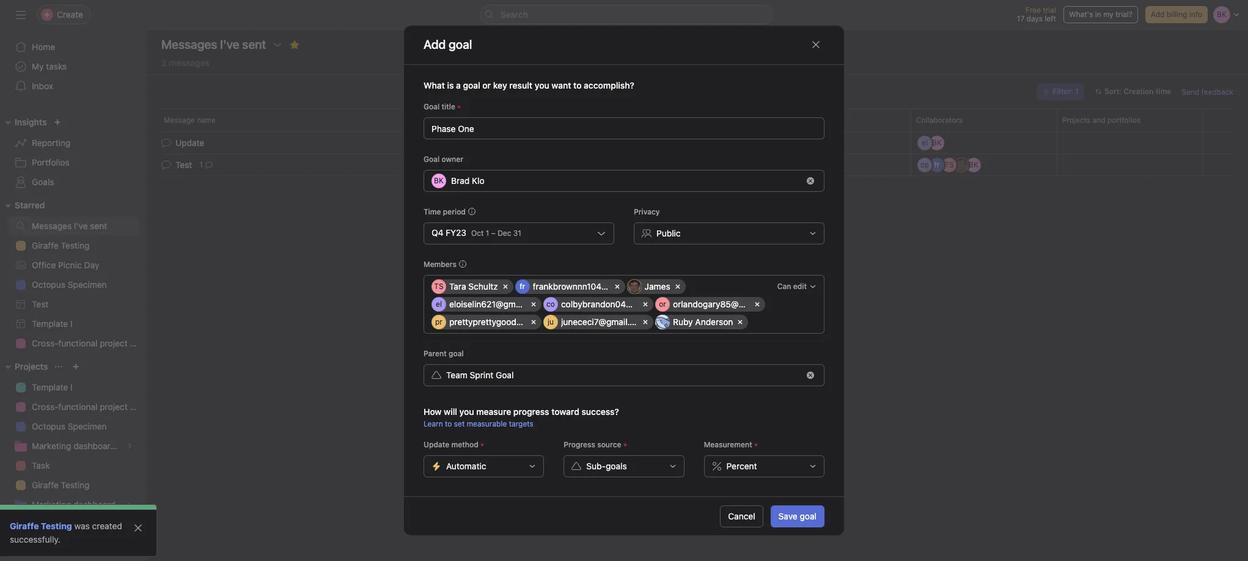 Task type: vqa. For each thing, say whether or not it's contained in the screenshot.
Remove section image for Section title text box
no



Task type: locate. For each thing, give the bounding box(es) containing it.
cross-functional project plan down the test "link"
[[32, 338, 147, 348]]

0 horizontal spatial projects
[[15, 361, 48, 372]]

0 vertical spatial octopus specimen
[[32, 279, 107, 290]]

functional
[[58, 338, 97, 348], [58, 402, 97, 412]]

eloiselin621@gmail.com
[[449, 299, 544, 309]]

1 vertical spatial project
[[100, 402, 128, 412]]

1 vertical spatial test
[[32, 299, 48, 309]]

measurement
[[704, 440, 752, 449]]

want
[[552, 80, 571, 90]]

0 vertical spatial giraffe testing link
[[7, 236, 139, 256]]

cross- up projects dropdown button
[[32, 338, 58, 348]]

giraffe for middle giraffe testing link
[[32, 480, 59, 490]]

octopus specimen
[[32, 279, 107, 290], [32, 421, 107, 432]]

members
[[424, 260, 457, 269]]

octopus specimen inside projects element
[[32, 421, 107, 432]]

functional up marketing dashboards
[[58, 402, 97, 412]]

0 vertical spatial functional
[[58, 338, 97, 348]]

1 vertical spatial testing
[[61, 480, 90, 490]]

1 horizontal spatial required image
[[479, 441, 486, 448]]

ts
[[434, 282, 444, 291]]

cross-functional project plan link inside 'starred' element
[[7, 334, 147, 353]]

2 cross-functional project plan from the top
[[32, 402, 147, 412]]

plan inside 'starred' element
[[130, 338, 147, 348]]

created
[[92, 521, 122, 531]]

row containing message name
[[147, 109, 1248, 131]]

conversation name for update cell
[[147, 131, 911, 154]]

1 vertical spatial team
[[15, 523, 36, 533]]

public
[[656, 228, 681, 238]]

cross-functional project plan inside projects element
[[32, 402, 147, 412]]

0 horizontal spatial 1
[[199, 160, 203, 169]]

0 vertical spatial cross-
[[32, 338, 58, 348]]

2 template i link from the top
[[7, 378, 139, 397]]

conversation name for test cell
[[147, 153, 911, 176]]

1 vertical spatial goal
[[424, 154, 440, 164]]

2 octopus specimen from the top
[[32, 421, 107, 432]]

octopus specimen for first octopus specimen link from the top
[[32, 279, 107, 290]]

functional down the test "link"
[[58, 338, 97, 348]]

add
[[1151, 10, 1165, 19]]

test left 1 button on the left
[[175, 160, 192, 170]]

team
[[446, 370, 468, 380], [15, 523, 36, 533]]

template i down the test "link"
[[32, 318, 73, 329]]

junececi7@gmail.com cell
[[543, 315, 653, 329]]

goal for save goal
[[800, 511, 817, 521]]

test
[[175, 160, 192, 170], [32, 299, 48, 309]]

orlandogary85@gmail.com cell
[[655, 297, 779, 312]]

tara schultz cell
[[432, 279, 513, 294]]

0 vertical spatial remove image
[[807, 177, 814, 184]]

i down the test "link"
[[70, 318, 73, 329]]

0 vertical spatial testing
[[61, 240, 90, 251]]

starred element
[[0, 194, 147, 356]]

functional inside 'starred' element
[[58, 338, 97, 348]]

send
[[1182, 87, 1199, 96]]

test inside "link"
[[32, 299, 48, 309]]

goal inside button
[[800, 511, 817, 521]]

test link
[[7, 295, 139, 314]]

0 vertical spatial giraffe testing
[[32, 240, 90, 251]]

was created successfully.
[[10, 521, 122, 545]]

test for conversation name for test "cell"
[[175, 160, 192, 170]]

1 vertical spatial you
[[459, 406, 474, 417]]

progress
[[564, 440, 595, 449]]

ra
[[658, 317, 667, 326]]

required image down a
[[455, 103, 463, 110]]

1 cross-functional project plan link from the top
[[7, 334, 147, 353]]

filter:
[[1053, 87, 1073, 96]]

time
[[424, 207, 441, 216]]

required image down 'learn to set measurable targets' link
[[479, 441, 486, 448]]

row containing tara schultz
[[432, 279, 779, 332]]

specimen inside projects element
[[68, 421, 107, 432]]

plan for cross-functional project plan link inside the 'starred' element
[[130, 338, 147, 348]]

parent
[[424, 349, 447, 358]]

0 horizontal spatial update
[[175, 138, 204, 148]]

1 vertical spatial cross-
[[32, 402, 58, 412]]

template i inside 'starred' element
[[32, 318, 73, 329]]

cross- down projects dropdown button
[[32, 402, 58, 412]]

0 vertical spatial i
[[70, 318, 73, 329]]

1 vertical spatial messages
[[32, 221, 72, 231]]

free trial 17 days left
[[1017, 6, 1056, 23]]

marketing for marketing dashboards
[[32, 441, 71, 451]]

template i down projects dropdown button
[[32, 382, 73, 392]]

ju
[[548, 317, 554, 326]]

messages for messages i've sent
[[32, 221, 72, 231]]

1 down name
[[199, 160, 203, 169]]

giraffe testing link up marketing dashboard
[[7, 476, 139, 495]]

required image up sub-goals dropdown button
[[621, 441, 629, 448]]

search list box
[[480, 5, 773, 24]]

you
[[535, 80, 549, 90], [459, 406, 474, 417]]

testing down task link
[[61, 480, 90, 490]]

i up marketing dashboards
[[70, 382, 73, 392]]

1 vertical spatial remove image
[[807, 371, 814, 379]]

goal left title
[[424, 102, 440, 111]]

octopus up marketing dashboards link
[[32, 421, 65, 432]]

0 vertical spatial projects
[[1062, 116, 1091, 125]]

remove image inside team sprint goal button
[[807, 371, 814, 379]]

octopus specimen up marketing dashboards link
[[32, 421, 107, 432]]

1 octopus from the top
[[32, 279, 65, 290]]

1 vertical spatial functional
[[58, 402, 97, 412]]

message name
[[164, 116, 216, 125]]

testing inside 'starred' element
[[61, 240, 90, 251]]

2 horizontal spatial 1
[[1075, 87, 1079, 96]]

1 template i from the top
[[32, 318, 73, 329]]

team for team sprint goal
[[446, 370, 468, 380]]

template inside 'starred' element
[[32, 318, 68, 329]]

plan
[[130, 338, 147, 348], [130, 402, 147, 412]]

2 specimen from the top
[[68, 421, 107, 432]]

giraffe testing up successfully.
[[10, 521, 72, 531]]

co
[[547, 299, 555, 308]]

template down the test "link"
[[32, 318, 68, 329]]

0 vertical spatial template
[[32, 318, 68, 329]]

1 project from the top
[[100, 338, 128, 348]]

0 vertical spatial octopus
[[32, 279, 65, 290]]

team inside dropdown button
[[15, 523, 36, 533]]

1 cross- from the top
[[32, 338, 58, 348]]

search
[[501, 9, 528, 20]]

goal right sprint
[[496, 370, 514, 380]]

goals
[[606, 461, 627, 471]]

0 horizontal spatial you
[[459, 406, 474, 417]]

1 horizontal spatial test
[[175, 160, 192, 170]]

team up successfully.
[[15, 523, 36, 533]]

klo
[[472, 175, 485, 186]]

you left want
[[535, 80, 549, 90]]

testing down messages i've sent link on the left top
[[61, 240, 90, 251]]

remove image for team sprint goal
[[807, 371, 814, 379]]

2 octopus from the top
[[32, 421, 65, 432]]

goal title
[[424, 102, 455, 111]]

1 template from the top
[[32, 318, 68, 329]]

set
[[454, 419, 465, 428]]

tree grid
[[147, 131, 1248, 177]]

cancel
[[728, 511, 755, 521]]

filter: 1
[[1053, 87, 1079, 96]]

octopus down office
[[32, 279, 65, 290]]

giraffe down task
[[32, 480, 59, 490]]

plan for second cross-functional project plan link from the top of the page
[[130, 402, 147, 412]]

giraffe inside projects element
[[32, 480, 59, 490]]

0 vertical spatial messages
[[161, 37, 217, 51]]

octopus for first octopus specimen link from the top
[[32, 279, 65, 290]]

1 vertical spatial update
[[424, 440, 449, 449]]

octopus
[[32, 279, 65, 290], [32, 421, 65, 432]]

marketing up task
[[32, 441, 71, 451]]

projects inside row
[[1062, 116, 1091, 125]]

global element
[[0, 30, 147, 103]]

giraffe testing link up picnic
[[7, 236, 139, 256]]

hide sidebar image
[[16, 10, 26, 20]]

Enter goal name text field
[[424, 117, 825, 139]]

octopus specimen link up marketing dashboards
[[7, 417, 139, 436]]

0 vertical spatial goal
[[424, 102, 440, 111]]

0 horizontal spatial test
[[32, 299, 48, 309]]

tasks
[[46, 61, 67, 72]]

2 remove image from the top
[[807, 371, 814, 379]]

0 vertical spatial test
[[175, 160, 192, 170]]

cross-functional project plan link
[[7, 334, 147, 353], [7, 397, 147, 417]]

1 vertical spatial specimen
[[68, 421, 107, 432]]

1 horizontal spatial or
[[659, 299, 666, 308]]

1 vertical spatial template
[[32, 382, 68, 392]]

plan inside projects element
[[130, 402, 147, 412]]

template i link down office picnic day "link"
[[7, 314, 139, 334]]

update down the learn
[[424, 440, 449, 449]]

or left key
[[483, 80, 491, 90]]

project up dashboards
[[100, 402, 128, 412]]

2 cross-functional project plan link from the top
[[7, 397, 147, 417]]

save goal button
[[771, 505, 825, 527]]

2 horizontal spatial required image
[[621, 441, 629, 448]]

giraffe inside 'starred' element
[[32, 240, 59, 251]]

1 right filter:
[[1075, 87, 1079, 96]]

0 vertical spatial template i link
[[7, 314, 139, 334]]

2 cross- from the top
[[32, 402, 58, 412]]

cross-functional project plan up dashboards
[[32, 402, 147, 412]]

giraffe testing
[[32, 240, 90, 251], [32, 480, 90, 490], [10, 521, 72, 531]]

remove image
[[807, 177, 814, 184], [807, 371, 814, 379]]

octopus specimen link
[[7, 275, 139, 295], [7, 417, 139, 436]]

project down the test "link"
[[100, 338, 128, 348]]

insights button
[[0, 115, 47, 130]]

template i link down projects dropdown button
[[7, 378, 139, 397]]

0 vertical spatial cross-functional project plan
[[32, 338, 147, 348]]

0 horizontal spatial team
[[15, 523, 36, 533]]

to
[[445, 419, 452, 428]]

or up ra
[[659, 299, 666, 308]]

2 template i from the top
[[32, 382, 73, 392]]

specimen down day
[[68, 279, 107, 290]]

0 vertical spatial project
[[100, 338, 128, 348]]

giraffe up office
[[32, 240, 59, 251]]

octopus specimen down picnic
[[32, 279, 107, 290]]

1 specimen from the top
[[68, 279, 107, 290]]

reporting link
[[7, 133, 139, 153]]

measure
[[476, 406, 511, 417]]

1 vertical spatial giraffe testing
[[32, 480, 90, 490]]

testing inside projects element
[[61, 480, 90, 490]]

oct
[[471, 228, 484, 238]]

invite button
[[12, 534, 64, 556]]

cross-functional project plan inside 'starred' element
[[32, 338, 147, 348]]

1 vertical spatial giraffe
[[32, 480, 59, 490]]

2 vertical spatial goal
[[496, 370, 514, 380]]

1 vertical spatial 1
[[199, 160, 203, 169]]

1 i from the top
[[70, 318, 73, 329]]

project inside 'starred' element
[[100, 338, 128, 348]]

required image
[[455, 103, 463, 110], [479, 441, 486, 448], [621, 441, 629, 448]]

test row
[[147, 153, 1248, 177]]

giraffe testing down task link
[[32, 480, 90, 490]]

test down office
[[32, 299, 48, 309]]

2
[[161, 57, 167, 68]]

1 vertical spatial octopus specimen link
[[7, 417, 139, 436]]

testing for giraffe testing link in the 'starred' element
[[61, 240, 90, 251]]

or inside orlandogary85@gmail.com cell
[[659, 299, 666, 308]]

1 vertical spatial goal
[[449, 349, 464, 358]]

1 vertical spatial projects
[[15, 361, 48, 372]]

1 octopus specimen link from the top
[[7, 275, 139, 295]]

template i for 2nd the "template i" link from the bottom
[[32, 318, 73, 329]]

goal left owner
[[424, 154, 440, 164]]

cross- inside 'starred' element
[[32, 338, 58, 348]]

0 vertical spatial marketing
[[32, 441, 71, 451]]

eloiselin621@gmail.com cell
[[432, 297, 544, 312]]

update inside cell
[[175, 138, 204, 148]]

octopus inside 'starred' element
[[32, 279, 65, 290]]

1 functional from the top
[[58, 338, 97, 348]]

giraffe testing link
[[7, 236, 139, 256], [7, 476, 139, 495], [10, 521, 72, 531]]

my
[[32, 61, 44, 72]]

send feedback link
[[1182, 86, 1234, 97]]

projects inside projects dropdown button
[[15, 361, 48, 372]]

update down 'message name' in the top left of the page
[[175, 138, 204, 148]]

1 vertical spatial i
[[70, 382, 73, 392]]

1 octopus specimen from the top
[[32, 279, 107, 290]]

octopus specimen inside 'starred' element
[[32, 279, 107, 290]]

pr
[[435, 317, 443, 326]]

1 vertical spatial template i
[[32, 382, 73, 392]]

1 left the –
[[486, 228, 489, 238]]

i
[[70, 318, 73, 329], [70, 382, 73, 392]]

add billing info button
[[1145, 6, 1208, 23]]

0 vertical spatial you
[[535, 80, 549, 90]]

0 vertical spatial cross-functional project plan link
[[7, 334, 147, 353]]

1 plan from the top
[[130, 338, 147, 348]]

octopus specimen for 2nd octopus specimen link from the top of the page
[[32, 421, 107, 432]]

0 vertical spatial team
[[446, 370, 468, 380]]

specimen
[[68, 279, 107, 290], [68, 421, 107, 432]]

you up set
[[459, 406, 474, 417]]

frankbrownnn104@gmail.com cell
[[515, 279, 650, 294]]

save
[[779, 511, 798, 521]]

i've sent
[[220, 37, 266, 51]]

projects for projects and portfolios
[[1062, 116, 1091, 125]]

frankbrownnn104@gmail.com
[[533, 281, 650, 291]]

2 functional from the top
[[58, 402, 97, 412]]

what's in my trial?
[[1069, 10, 1133, 19]]

0 vertical spatial template i
[[32, 318, 73, 329]]

giraffe up successfully.
[[10, 521, 39, 531]]

send feedback
[[1182, 87, 1234, 96]]

home link
[[7, 37, 139, 57]]

to accomplish?
[[573, 80, 634, 90]]

1 inside the q4 fy23 oct 1 – dec 31
[[486, 228, 489, 238]]

0 vertical spatial octopus specimen link
[[7, 275, 139, 295]]

1 horizontal spatial 1
[[486, 228, 489, 238]]

giraffe testing link up successfully.
[[10, 521, 72, 531]]

goal right save
[[800, 511, 817, 521]]

1 horizontal spatial projects
[[1062, 116, 1091, 125]]

1 vertical spatial octopus
[[32, 421, 65, 432]]

testing up the invite on the left
[[41, 521, 72, 531]]

1 vertical spatial cross-functional project plan link
[[7, 397, 147, 417]]

1
[[1075, 87, 1079, 96], [199, 160, 203, 169], [486, 228, 489, 238]]

2 marketing from the top
[[32, 499, 71, 510]]

17
[[1017, 14, 1025, 23]]

goal right a
[[463, 80, 480, 90]]

ja
[[630, 282, 638, 291]]

1 horizontal spatial messages
[[161, 37, 217, 51]]

cross-functional project plan link up marketing dashboards
[[7, 397, 147, 417]]

1 cross-functional project plan from the top
[[32, 338, 147, 348]]

0 vertical spatial 1
[[1075, 87, 1079, 96]]

1 vertical spatial or
[[659, 299, 666, 308]]

template i inside projects element
[[32, 382, 73, 392]]

messages i've sent link
[[7, 216, 139, 236]]

giraffe testing up office picnic day
[[32, 240, 90, 251]]

goal right parent in the left of the page
[[449, 349, 464, 358]]

2 vertical spatial goal
[[800, 511, 817, 521]]

project
[[100, 338, 128, 348], [100, 402, 128, 412]]

2 project from the top
[[100, 402, 128, 412]]

1 remove image from the top
[[807, 177, 814, 184]]

row
[[147, 109, 1248, 131], [161, 131, 1234, 132], [432, 279, 779, 332]]

2 vertical spatial giraffe
[[10, 521, 39, 531]]

messages inside 'starred' element
[[32, 221, 72, 231]]

free
[[1026, 6, 1041, 15]]

update row
[[147, 131, 1248, 155]]

0 vertical spatial plan
[[130, 338, 147, 348]]

in
[[1095, 10, 1101, 19]]

team left sprint
[[446, 370, 468, 380]]

0 vertical spatial specimen
[[68, 279, 107, 290]]

1 vertical spatial template i link
[[7, 378, 139, 397]]

1 vertical spatial cross-functional project plan
[[32, 402, 147, 412]]

messages up messages
[[161, 37, 217, 51]]

was
[[74, 521, 90, 531]]

0 horizontal spatial required image
[[455, 103, 463, 110]]

goal for goal owner
[[424, 154, 440, 164]]

template down projects dropdown button
[[32, 382, 68, 392]]

1 horizontal spatial update
[[424, 440, 449, 449]]

2 vertical spatial 1
[[486, 228, 489, 238]]

what
[[424, 80, 445, 90]]

messages left 'i've'
[[32, 221, 72, 231]]

0 horizontal spatial messages
[[32, 221, 72, 231]]

1 horizontal spatial team
[[446, 370, 468, 380]]

1 vertical spatial octopus specimen
[[32, 421, 107, 432]]

0 vertical spatial update
[[175, 138, 204, 148]]

specimen up dashboards
[[68, 421, 107, 432]]

marketing up was created successfully. in the left bottom of the page
[[32, 499, 71, 510]]

octopus specimen link down picnic
[[7, 275, 139, 295]]

percent button
[[704, 455, 825, 477]]

and
[[1093, 116, 1106, 125]]

update
[[175, 138, 204, 148], [424, 440, 449, 449]]

test inside "cell"
[[175, 160, 192, 170]]

2 i from the top
[[70, 382, 73, 392]]

octopus inside projects element
[[32, 421, 65, 432]]

save goal
[[779, 511, 817, 521]]

1 marketing from the top
[[32, 441, 71, 451]]

1 vertical spatial marketing
[[32, 499, 71, 510]]

team inside button
[[446, 370, 468, 380]]

cross-functional project plan link down the test "link"
[[7, 334, 147, 353]]

1 vertical spatial plan
[[130, 402, 147, 412]]

2 plan from the top
[[130, 402, 147, 412]]

2 octopus specimen link from the top
[[7, 417, 139, 436]]

team sprint goal button
[[424, 364, 825, 386]]

giraffe for giraffe testing link in the 'starred' element
[[32, 240, 59, 251]]

0 horizontal spatial or
[[483, 80, 491, 90]]

2 template from the top
[[32, 382, 68, 392]]

team for team
[[15, 523, 36, 533]]

0 vertical spatial giraffe
[[32, 240, 59, 251]]



Task type: describe. For each thing, give the bounding box(es) containing it.
what's
[[1069, 10, 1093, 19]]

key
[[493, 80, 507, 90]]

messages for messages i've sent
[[161, 37, 217, 51]]

collaborators
[[916, 116, 963, 125]]

messages i've sent
[[161, 37, 266, 51]]

team button
[[0, 521, 36, 535]]

search button
[[480, 5, 773, 24]]

template i for 1st the "template i" link from the bottom of the page
[[32, 382, 73, 392]]

cross-functional project plan for second cross-functional project plan link from the top of the page
[[32, 402, 147, 412]]

1 template i link from the top
[[7, 314, 139, 334]]

giraffe testing link inside 'starred' element
[[7, 236, 139, 256]]

orlandogary85@gmail.com
[[673, 299, 779, 309]]

goals
[[32, 177, 54, 187]]

insights element
[[0, 111, 147, 194]]

james
[[645, 281, 670, 291]]

tree grid containing update
[[147, 131, 1248, 177]]

learn
[[424, 419, 443, 428]]

remove from starred image
[[289, 40, 299, 50]]

test for the test "link"
[[32, 299, 48, 309]]

toward success?
[[551, 406, 619, 417]]

0 vertical spatial goal
[[463, 80, 480, 90]]

brad
[[451, 175, 470, 186]]

ruby anderson cell
[[655, 315, 748, 329]]

learn to set measurable targets link
[[424, 419, 533, 428]]

feedback
[[1202, 87, 1234, 96]]

update for update
[[175, 138, 204, 148]]

required image for sub-goals
[[621, 441, 629, 448]]

31
[[513, 228, 521, 238]]

successfully.
[[10, 534, 60, 545]]

giraffe testing inside 'starred' element
[[32, 240, 90, 251]]

name
[[197, 116, 216, 125]]

specimen inside 'starred' element
[[68, 279, 107, 290]]

what's in my trial? button
[[1064, 6, 1138, 23]]

1 button
[[197, 159, 215, 171]]

marketing dashboards link
[[7, 436, 139, 456]]

dashboard
[[73, 499, 116, 510]]

my tasks
[[32, 61, 67, 72]]

starred
[[15, 200, 45, 210]]

–
[[491, 228, 496, 238]]

portfolios link
[[7, 153, 139, 172]]

automatic button
[[424, 455, 544, 477]]

1 vertical spatial giraffe testing link
[[7, 476, 139, 495]]

cross- inside projects element
[[32, 402, 58, 412]]

goal owner
[[424, 154, 463, 164]]

marketing for marketing dashboard
[[32, 499, 71, 510]]

measurable
[[467, 419, 507, 428]]

starred button
[[0, 198, 45, 213]]

info
[[1189, 10, 1202, 19]]

sub-goals button
[[564, 455, 684, 477]]

progress source
[[564, 440, 621, 449]]

ruby anderson
[[673, 316, 733, 327]]

is
[[447, 80, 454, 90]]

close image
[[133, 523, 143, 533]]

0 vertical spatial or
[[483, 80, 491, 90]]

projects element
[[0, 356, 147, 517]]

i've
[[74, 221, 88, 231]]

invite
[[34, 540, 56, 550]]

sub-
[[586, 461, 606, 471]]

add billing info
[[1151, 10, 1202, 19]]

filter: 1 button
[[1038, 83, 1084, 100]]

office picnic day
[[32, 260, 99, 270]]

a
[[456, 80, 461, 90]]

how
[[424, 406, 442, 417]]

james cell
[[627, 279, 686, 294]]

messages i've sent
[[32, 221, 107, 231]]

1 inside filter: 1 button
[[1075, 87, 1079, 96]]

close this dialog image
[[811, 40, 821, 50]]

octopus for 2nd octopus specimen link from the top of the page
[[32, 421, 65, 432]]

office picnic day link
[[7, 256, 139, 275]]

edit
[[793, 282, 807, 291]]

tara schultz
[[449, 281, 498, 291]]

giraffe testing inside projects element
[[32, 480, 90, 490]]

public button
[[634, 222, 825, 244]]

marketing dashboard
[[32, 499, 116, 510]]

owner
[[442, 154, 463, 164]]

home
[[32, 42, 55, 52]]

colbybrandon04@gmail.com cell
[[543, 297, 674, 312]]

cross-functional project plan for cross-functional project plan link inside the 'starred' element
[[32, 338, 147, 348]]

goal for parent goal
[[449, 349, 464, 358]]

goal inside button
[[496, 370, 514, 380]]

dashboards
[[73, 441, 120, 451]]

i inside 'starred' element
[[70, 318, 73, 329]]

you inside how will you measure progress toward success? learn to set measurable targets
[[459, 406, 474, 417]]

marketing dashboard link
[[7, 495, 139, 515]]

projects and portfolios
[[1062, 116, 1141, 125]]

title
[[442, 102, 455, 111]]

project for second cross-functional project plan link from the top of the page
[[100, 402, 128, 412]]

prettyprettygood77@gmail.com
[[449, 316, 574, 327]]

colbybrandon04@gmail.com
[[561, 299, 674, 309]]

days
[[1027, 14, 1043, 23]]

template inside projects element
[[32, 382, 68, 392]]

testing for middle giraffe testing link
[[61, 480, 90, 490]]

1 inside 1 button
[[199, 160, 203, 169]]

required image for automatic
[[479, 441, 486, 448]]

team sprint goal
[[446, 370, 514, 380]]

project for cross-functional project plan link inside the 'starred' element
[[100, 338, 128, 348]]

update for update method
[[424, 440, 449, 449]]

insights
[[15, 117, 47, 127]]

required image
[[752, 441, 760, 448]]

functional inside projects element
[[58, 402, 97, 412]]

remove image for brad klo
[[807, 177, 814, 184]]

2 vertical spatial giraffe testing
[[10, 521, 72, 531]]

2 vertical spatial giraffe testing link
[[10, 521, 72, 531]]

2 messages button
[[161, 57, 210, 74]]

can
[[777, 282, 791, 291]]

projects for projects
[[15, 361, 48, 372]]

trial
[[1043, 6, 1056, 15]]

sent
[[90, 221, 107, 231]]

prettyprettygood77@gmail.com cell
[[432, 315, 574, 329]]

sub-goals
[[586, 461, 627, 471]]

reporting
[[32, 138, 70, 148]]

messages
[[169, 57, 210, 68]]

anderson
[[695, 316, 733, 327]]

can edit button
[[772, 278, 822, 295]]

schultz
[[468, 281, 498, 291]]

inbox link
[[7, 76, 139, 96]]

office
[[32, 260, 56, 270]]

fy23
[[446, 227, 466, 238]]

dec
[[498, 228, 511, 238]]

2 vertical spatial testing
[[41, 521, 72, 531]]

1 horizontal spatial you
[[535, 80, 549, 90]]

goal for goal title
[[424, 102, 440, 111]]

task link
[[7, 456, 139, 476]]

i inside projects element
[[70, 382, 73, 392]]

cancel button
[[720, 505, 763, 527]]

el
[[436, 299, 442, 308]]



